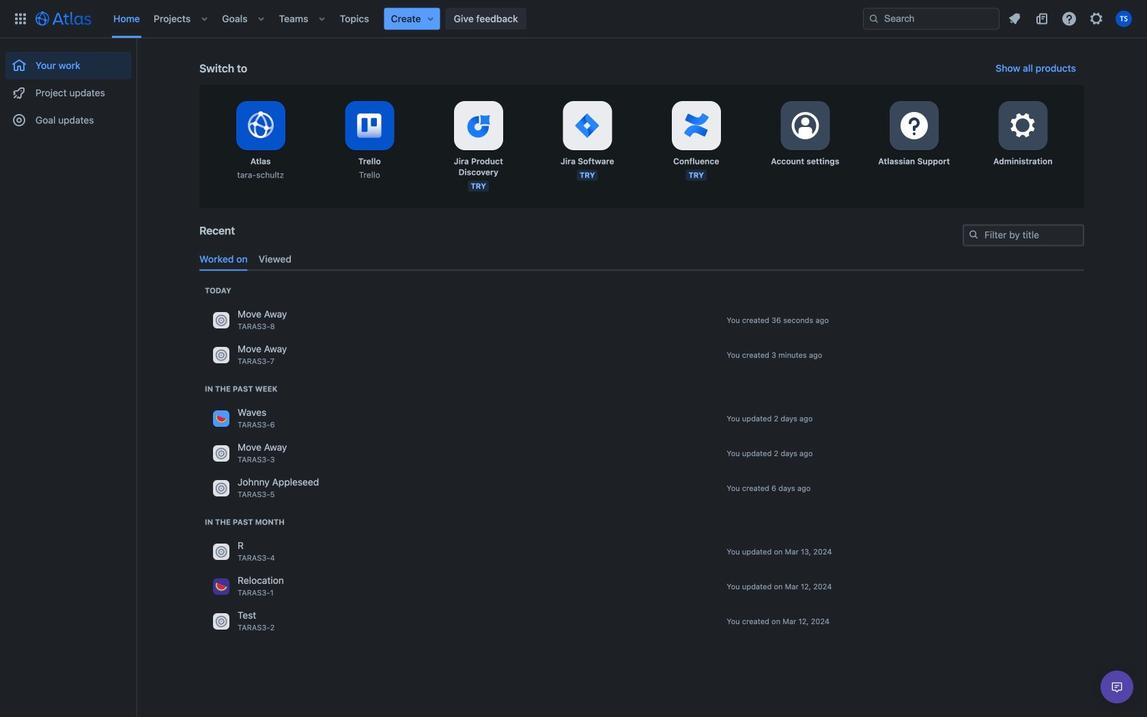 Task type: locate. For each thing, give the bounding box(es) containing it.
settings image
[[1089, 11, 1105, 27], [898, 109, 931, 142], [1007, 109, 1040, 142]]

1 vertical spatial heading
[[205, 383, 278, 394]]

0 vertical spatial heading
[[205, 285, 231, 296]]

banner
[[0, 0, 1148, 38]]

2 vertical spatial heading
[[205, 517, 285, 528]]

1 townsquare image from the top
[[213, 347, 230, 363]]

3 townsquare image from the top
[[213, 613, 230, 630]]

2 townsquare image from the top
[[213, 410, 230, 427]]

1 vertical spatial townsquare image
[[213, 544, 230, 560]]

1 horizontal spatial settings image
[[1007, 109, 1040, 142]]

4 townsquare image from the top
[[213, 480, 230, 497]]

switch to... image
[[12, 11, 29, 27]]

1 heading from the top
[[205, 285, 231, 296]]

None search field
[[863, 8, 1000, 30]]

2 townsquare image from the top
[[213, 544, 230, 560]]

2 heading from the top
[[205, 383, 278, 394]]

account image
[[1116, 11, 1133, 27]]

heading
[[205, 285, 231, 296], [205, 383, 278, 394], [205, 517, 285, 528]]

heading for 5th townsquare icon from the bottom
[[205, 285, 231, 296]]

townsquare image
[[213, 312, 230, 328], [213, 410, 230, 427], [213, 445, 230, 462], [213, 480, 230, 497], [213, 579, 230, 595]]

search image
[[969, 229, 980, 240]]

Filter by title field
[[965, 226, 1083, 245]]

group
[[5, 38, 131, 138]]

heading for fourth townsquare icon from the bottom
[[205, 383, 278, 394]]

tab list
[[194, 248, 1090, 271]]

0 vertical spatial townsquare image
[[213, 347, 230, 363]]

2 vertical spatial townsquare image
[[213, 613, 230, 630]]

3 townsquare image from the top
[[213, 445, 230, 462]]

3 heading from the top
[[205, 517, 285, 528]]

townsquare image
[[213, 347, 230, 363], [213, 544, 230, 560], [213, 613, 230, 630]]

2 horizontal spatial settings image
[[1089, 11, 1105, 27]]



Task type: vqa. For each thing, say whether or not it's contained in the screenshot.
3rd Settings image from right
yes



Task type: describe. For each thing, give the bounding box(es) containing it.
top element
[[8, 0, 863, 38]]

open intercom messenger image
[[1109, 679, 1126, 695]]

5 townsquare image from the top
[[213, 579, 230, 595]]

Search field
[[863, 8, 1000, 30]]

notifications image
[[1007, 11, 1023, 27]]

0 horizontal spatial settings image
[[898, 109, 931, 142]]

help image
[[1062, 11, 1078, 27]]

1 townsquare image from the top
[[213, 312, 230, 328]]

search image
[[869, 13, 880, 24]]

settings image
[[789, 109, 822, 142]]

heading for second townsquare image from the top
[[205, 517, 285, 528]]



